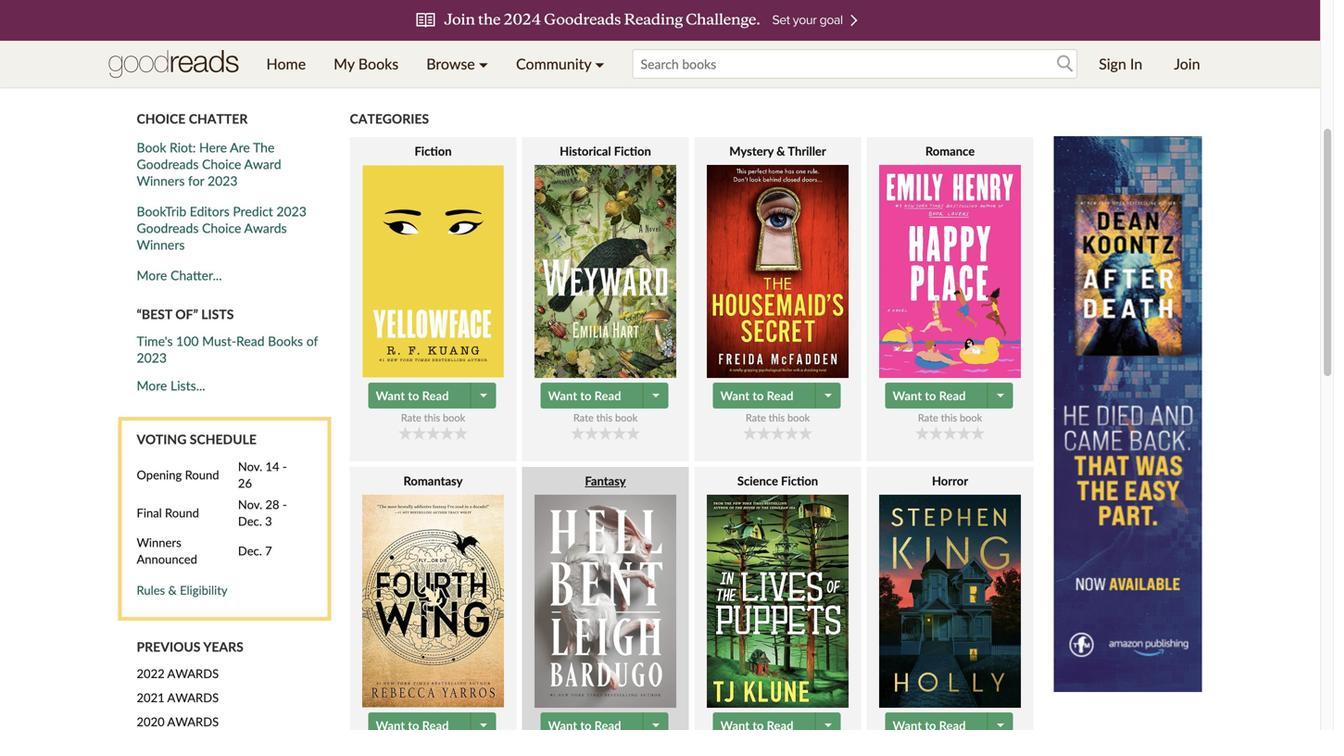 Task type: vqa. For each thing, say whether or not it's contained in the screenshot.


Task type: locate. For each thing, give the bounding box(es) containing it.
book for romance
[[960, 412, 983, 424]]

read up fantasy
[[595, 388, 622, 403]]

0 horizontal spatial ▾
[[479, 55, 489, 73]]

categories
[[350, 111, 429, 127]]

menu containing home
[[253, 41, 619, 87]]

4 want from the left
[[893, 388, 922, 403]]

& left thriller
[[777, 144, 786, 159]]

this for fiction
[[424, 412, 440, 424]]

2020 awards link
[[137, 714, 331, 730]]

read up romantasy
[[422, 388, 449, 403]]

0 vertical spatial -
[[283, 459, 287, 474]]

riot:
[[170, 140, 196, 155]]

in the lives of puppets image
[[707, 495, 849, 708]]

fiction down the categories
[[415, 144, 452, 159]]

winners
[[137, 173, 185, 189], [137, 237, 185, 253], [137, 535, 181, 550]]

2023 up awards
[[277, 204, 307, 219]]

1 rate from the left
[[401, 412, 422, 424]]

0 horizontal spatial &
[[168, 583, 177, 598]]

winners up booktrib
[[137, 173, 185, 189]]

1 vertical spatial -
[[283, 497, 287, 512]]

book up fantasy
[[615, 412, 638, 424]]

my
[[334, 55, 355, 73]]

0 vertical spatial awards
[[167, 666, 219, 681]]

want to read button up fantasy
[[541, 383, 646, 409]]

time's
[[137, 333, 173, 349]]

2 more from the top
[[137, 378, 167, 394]]

3 rate from the left
[[746, 412, 766, 424]]

1 vertical spatial choice
[[202, 156, 241, 172]]

rules & eligibility link
[[137, 583, 228, 598]]

hell bent (alex stern, #2) image
[[535, 495, 677, 708]]

more chatter...
[[137, 268, 222, 283]]

rate
[[401, 412, 422, 424], [574, 412, 594, 424], [746, 412, 766, 424], [918, 412, 939, 424]]

1 winners from the top
[[137, 173, 185, 189]]

want to read button up the horror
[[886, 383, 990, 409]]

-
[[283, 459, 287, 474], [283, 497, 287, 512]]

round right final
[[165, 505, 199, 520]]

0 vertical spatial 2023
[[208, 173, 238, 189]]

1 horizontal spatial books
[[359, 55, 399, 73]]

book up science fiction
[[788, 412, 810, 424]]

2 want from the left
[[548, 388, 578, 403]]

fourth wing (the empyrean, #1) image
[[362, 495, 504, 708]]

round
[[185, 467, 219, 482], [165, 505, 199, 520]]

read for historical fiction
[[595, 388, 622, 403]]

100
[[176, 333, 199, 349]]

rules & eligibility
[[137, 583, 228, 598]]

- right 14
[[283, 459, 287, 474]]

awards down previous years
[[167, 666, 219, 681]]

holly image
[[880, 495, 1022, 708]]

fiction inside historical fiction link
[[614, 144, 652, 159]]

rate up "science" on the right bottom of page
[[746, 412, 766, 424]]

fiction right "science" on the right bottom of page
[[781, 474, 819, 489]]

nov. for dec.
[[238, 497, 262, 512]]

2 dec. from the top
[[238, 543, 262, 558]]

2 want to read button from the left
[[541, 383, 646, 409]]

this up fantasy
[[597, 412, 613, 424]]

horror link
[[867, 473, 1034, 708]]

rate this book up romantasy
[[401, 412, 466, 424]]

nov. down '26'
[[238, 497, 262, 512]]

sign
[[1100, 55, 1127, 73]]

26
[[238, 476, 252, 491]]

2 book from the left
[[615, 412, 638, 424]]

rules
[[137, 583, 165, 598]]

2 horizontal spatial 2023
[[277, 204, 307, 219]]

0 vertical spatial winners
[[137, 173, 185, 189]]

1 vertical spatial winners
[[137, 237, 185, 253]]

want to read button for historical fiction
[[541, 383, 646, 409]]

happy place image
[[880, 165, 1022, 378]]

want to read button for mystery & thriller
[[713, 383, 818, 409]]

nov. inside nov. 28 - dec.  3
[[238, 497, 262, 512]]

rate up romantasy
[[401, 412, 422, 424]]

1 ▾ from the left
[[479, 55, 489, 73]]

round for final round
[[165, 505, 199, 520]]

0 horizontal spatial fiction
[[415, 144, 452, 159]]

2023
[[208, 173, 238, 189], [277, 204, 307, 219], [137, 350, 167, 366]]

1 horizontal spatial 2023
[[208, 173, 238, 189]]

0 vertical spatial &
[[777, 144, 786, 159]]

books left of
[[268, 333, 303, 349]]

0 vertical spatial more
[[137, 268, 167, 283]]

historical fiction
[[560, 144, 652, 159]]

to for fiction
[[408, 388, 419, 403]]

choice chatter
[[137, 111, 248, 127]]

previous years
[[137, 639, 244, 655]]

- for nov. 14 - 26
[[283, 459, 287, 474]]

goodreads
[[137, 156, 199, 172], [137, 220, 199, 236]]

4 book from the left
[[960, 412, 983, 424]]

1 vertical spatial goodreads
[[137, 220, 199, 236]]

opening round
[[137, 467, 219, 482]]

awards
[[167, 666, 219, 681], [167, 690, 219, 705], [167, 715, 219, 729]]

4 to from the left
[[925, 388, 937, 403]]

this up the horror
[[941, 412, 958, 424]]

want to read button up "science" on the right bottom of page
[[713, 383, 818, 409]]

2 - from the top
[[283, 497, 287, 512]]

1 horizontal spatial &
[[777, 144, 786, 159]]

3 book from the left
[[788, 412, 810, 424]]

goodreads inside the book riot: here are the goodreads choice award winners for 2023
[[137, 156, 199, 172]]

fiction right historical
[[614, 144, 652, 159]]

community ▾ button
[[502, 41, 619, 87]]

read up more lists... link
[[236, 333, 265, 349]]

choice
[[137, 111, 186, 127], [202, 156, 241, 172], [202, 220, 241, 236]]

2 winners from the top
[[137, 237, 185, 253]]

0 vertical spatial goodreads
[[137, 156, 199, 172]]

- right 28
[[283, 497, 287, 512]]

read up science fiction
[[767, 388, 794, 403]]

dec. left 7
[[238, 543, 262, 558]]

2 to from the left
[[580, 388, 592, 403]]

community ▾
[[516, 55, 605, 73]]

read inside time's 100 must-read books of 2023
[[236, 333, 265, 349]]

awards right 2020
[[167, 715, 219, 729]]

1 - from the top
[[283, 459, 287, 474]]

to up the horror
[[925, 388, 937, 403]]

3 want to read from the left
[[721, 388, 794, 403]]

7
[[265, 543, 272, 558]]

2 ▾ from the left
[[595, 55, 605, 73]]

2 vertical spatial choice
[[202, 220, 241, 236]]

1 nov. from the top
[[238, 459, 262, 474]]

read
[[236, 333, 265, 349], [422, 388, 449, 403], [595, 388, 622, 403], [767, 388, 794, 403], [940, 388, 966, 403]]

- inside nov. 28 - dec.  3
[[283, 497, 287, 512]]

1 this from the left
[[424, 412, 440, 424]]

fiction inside science fiction link
[[781, 474, 819, 489]]

nov. up '26'
[[238, 459, 262, 474]]

home
[[267, 55, 306, 73]]

awards right 2021
[[167, 690, 219, 705]]

2 awards from the top
[[167, 690, 219, 705]]

choice up book
[[137, 111, 186, 127]]

browse ▾
[[427, 55, 489, 73]]

1 dec. from the top
[[238, 514, 262, 529]]

1 vertical spatial books
[[268, 333, 303, 349]]

3 winners from the top
[[137, 535, 181, 550]]

want
[[376, 388, 405, 403], [548, 388, 578, 403], [721, 388, 750, 403], [893, 388, 922, 403]]

1 book from the left
[[443, 412, 466, 424]]

0 vertical spatial round
[[185, 467, 219, 482]]

book up romantasy
[[443, 412, 466, 424]]

▾ for browse ▾
[[479, 55, 489, 73]]

4 want to read button from the left
[[886, 383, 990, 409]]

rate for fiction
[[401, 412, 422, 424]]

2 nov. from the top
[[238, 497, 262, 512]]

previous
[[137, 639, 201, 655]]

fantasy link
[[522, 473, 689, 708]]

2 this from the left
[[597, 412, 613, 424]]

nov. inside nov. 14 - 26
[[238, 459, 262, 474]]

2 vertical spatial winners
[[137, 535, 181, 550]]

want to read button
[[368, 383, 473, 409], [541, 383, 646, 409], [713, 383, 818, 409], [886, 383, 990, 409]]

3 this from the left
[[769, 412, 785, 424]]

&
[[777, 144, 786, 159], [168, 583, 177, 598]]

1 vertical spatial round
[[165, 505, 199, 520]]

schedule
[[190, 432, 257, 447]]

more up "best
[[137, 268, 167, 283]]

choice inside the book riot: here are the goodreads choice award winners for 2023
[[202, 156, 241, 172]]

fiction
[[415, 144, 452, 159], [614, 144, 652, 159], [781, 474, 819, 489]]

to up romantasy
[[408, 388, 419, 403]]

this up science fiction
[[769, 412, 785, 424]]

1 want to read button from the left
[[368, 383, 473, 409]]

0 vertical spatial choice
[[137, 111, 186, 127]]

▾
[[479, 55, 489, 73], [595, 55, 605, 73]]

voting schedule
[[137, 432, 257, 447]]

book for mystery & thriller
[[788, 412, 810, 424]]

want to read button for romance
[[886, 383, 990, 409]]

read for romance
[[940, 388, 966, 403]]

want to read for romance
[[893, 388, 966, 403]]

the
[[253, 140, 275, 155]]

mystery
[[730, 144, 774, 159]]

book up the horror
[[960, 412, 983, 424]]

choice down here
[[202, 156, 241, 172]]

romantasy
[[404, 474, 463, 489]]

2023 inside the book riot: here are the goodreads choice award winners for 2023
[[208, 173, 238, 189]]

1 rate this book from the left
[[401, 412, 466, 424]]

to up "science" on the right bottom of page
[[753, 388, 764, 403]]

fiction inside fiction link
[[415, 144, 452, 159]]

1 vertical spatial nov.
[[238, 497, 262, 512]]

my books
[[334, 55, 399, 73]]

0 horizontal spatial 2023
[[137, 350, 167, 366]]

books right my
[[359, 55, 399, 73]]

winners down booktrib
[[137, 237, 185, 253]]

3 want from the left
[[721, 388, 750, 403]]

advertisement region
[[1054, 136, 1203, 692]]

round for opening round
[[185, 467, 219, 482]]

2 want to read from the left
[[548, 388, 622, 403]]

4 rate this book from the left
[[918, 412, 983, 424]]

▾ inside popup button
[[595, 55, 605, 73]]

2 vertical spatial 2023
[[137, 350, 167, 366]]

1 vertical spatial &
[[168, 583, 177, 598]]

nov. for 26
[[238, 459, 262, 474]]

nov.
[[238, 459, 262, 474], [238, 497, 262, 512]]

rate this book up fantasy
[[574, 412, 638, 424]]

rate this book
[[401, 412, 466, 424], [574, 412, 638, 424], [746, 412, 810, 424], [918, 412, 983, 424]]

2 horizontal spatial fiction
[[781, 474, 819, 489]]

want to read up "science" on the right bottom of page
[[721, 388, 794, 403]]

1 goodreads from the top
[[137, 156, 199, 172]]

books
[[359, 55, 399, 73], [268, 333, 303, 349]]

1 vertical spatial dec.
[[238, 543, 262, 558]]

1 more from the top
[[137, 268, 167, 283]]

4 want to read from the left
[[893, 388, 966, 403]]

book
[[137, 140, 166, 155]]

fiction for historical fiction
[[614, 144, 652, 159]]

& right rules
[[168, 583, 177, 598]]

this for historical fiction
[[597, 412, 613, 424]]

rate for romance
[[918, 412, 939, 424]]

round down voting schedule
[[185, 467, 219, 482]]

want to read button up romantasy
[[368, 383, 473, 409]]

dec. left 3
[[238, 514, 262, 529]]

2020
[[137, 715, 165, 729]]

3 rate this book from the left
[[746, 412, 810, 424]]

& for eligibility
[[168, 583, 177, 598]]

rate this book up the horror
[[918, 412, 983, 424]]

goodreads inside booktrib editors predict 2023 goodreads choice awards winners
[[137, 220, 199, 236]]

rate this book for historical fiction
[[574, 412, 638, 424]]

▾ for community ▾
[[595, 55, 605, 73]]

1 vertical spatial more
[[137, 378, 167, 394]]

want to read up fantasy
[[548, 388, 622, 403]]

2 rate this book from the left
[[574, 412, 638, 424]]

3 want to read button from the left
[[713, 383, 818, 409]]

& for thriller
[[777, 144, 786, 159]]

want to read up romantasy
[[376, 388, 449, 403]]

rate this book for mystery & thriller
[[746, 412, 810, 424]]

▾ right browse
[[479, 55, 489, 73]]

rate for historical fiction
[[574, 412, 594, 424]]

choice down editors
[[202, 220, 241, 236]]

to for historical fiction
[[580, 388, 592, 403]]

0 vertical spatial dec.
[[238, 514, 262, 529]]

1 horizontal spatial fiction
[[614, 144, 652, 159]]

rate up fantasy
[[574, 412, 594, 424]]

4 rate from the left
[[918, 412, 939, 424]]

more for more chatter...
[[137, 268, 167, 283]]

to for romance
[[925, 388, 937, 403]]

0 vertical spatial nov.
[[238, 459, 262, 474]]

0 horizontal spatial books
[[268, 333, 303, 349]]

2 rate from the left
[[574, 412, 594, 424]]

read for mystery & thriller
[[767, 388, 794, 403]]

to
[[408, 388, 419, 403], [580, 388, 592, 403], [753, 388, 764, 403], [925, 388, 937, 403]]

▾ inside popup button
[[479, 55, 489, 73]]

want to read
[[376, 388, 449, 403], [548, 388, 622, 403], [721, 388, 794, 403], [893, 388, 966, 403]]

14
[[266, 459, 280, 474]]

3 to from the left
[[753, 388, 764, 403]]

more left lists...
[[137, 378, 167, 394]]

of
[[307, 333, 318, 349]]

2023 right "for"
[[208, 173, 238, 189]]

1 horizontal spatial ▾
[[595, 55, 605, 73]]

1 want to read from the left
[[376, 388, 449, 403]]

rate up the horror
[[918, 412, 939, 424]]

1 vertical spatial 2023
[[277, 204, 307, 219]]

2 vertical spatial awards
[[167, 715, 219, 729]]

1 to from the left
[[408, 388, 419, 403]]

thriller
[[788, 144, 827, 159]]

dec.
[[238, 514, 262, 529], [238, 543, 262, 558]]

2 goodreads from the top
[[137, 220, 199, 236]]

4 this from the left
[[941, 412, 958, 424]]

this for mystery & thriller
[[769, 412, 785, 424]]

goodreads down booktrib
[[137, 220, 199, 236]]

winners up announced
[[137, 535, 181, 550]]

want to read up the horror
[[893, 388, 966, 403]]

here
[[199, 140, 227, 155]]

this up romantasy
[[424, 412, 440, 424]]

2023 down time's
[[137, 350, 167, 366]]

Search books text field
[[633, 49, 1078, 79]]

28
[[266, 497, 280, 512]]

science
[[738, 474, 779, 489]]

to up fantasy
[[580, 388, 592, 403]]

1 vertical spatial awards
[[167, 690, 219, 705]]

read up the horror
[[940, 388, 966, 403]]

rate this book up science fiction
[[746, 412, 810, 424]]

1 want from the left
[[376, 388, 405, 403]]

to for mystery & thriller
[[753, 388, 764, 403]]

▾ right community
[[595, 55, 605, 73]]

more chatter... link
[[137, 267, 331, 284]]

more lists...
[[137, 378, 205, 394]]

goodreads down riot:
[[137, 156, 199, 172]]

- inside nov. 14 - 26
[[283, 459, 287, 474]]

menu
[[253, 41, 619, 87]]

years
[[203, 639, 244, 655]]



Task type: describe. For each thing, give the bounding box(es) containing it.
nov. 14 - 26
[[238, 459, 287, 491]]

browse
[[427, 55, 475, 73]]

november 28th. to december 3rd element
[[238, 496, 313, 534]]

award
[[244, 156, 281, 172]]

science fiction
[[738, 474, 819, 489]]

sign in link
[[1086, 41, 1157, 87]]

announced
[[137, 552, 197, 567]]

science fiction link
[[695, 473, 862, 708]]

voting
[[137, 432, 187, 447]]

in
[[1131, 55, 1143, 73]]

2023 inside booktrib editors predict 2023 goodreads choice awards winners
[[277, 204, 307, 219]]

want for historical fiction
[[548, 388, 578, 403]]

romance
[[926, 144, 975, 159]]

chatter...
[[171, 268, 222, 283]]

winners inside winners announced
[[137, 535, 181, 550]]

book for fiction
[[443, 412, 466, 424]]

join
[[1175, 55, 1201, 73]]

final
[[137, 505, 162, 520]]

romantasy link
[[350, 473, 517, 708]]

winners inside the book riot: here are the goodreads choice award winners for 2023
[[137, 173, 185, 189]]

2023 inside time's 100 must-read books of 2023
[[137, 350, 167, 366]]

"best of" lists
[[137, 306, 234, 322]]

more for more lists...
[[137, 378, 167, 394]]

dec. inside nov. 28 - dec.  3
[[238, 514, 262, 529]]

fantasy
[[585, 474, 626, 489]]

winners announced
[[137, 535, 197, 567]]

opening
[[137, 467, 182, 482]]

rate this book for romance
[[918, 412, 983, 424]]

browse ▾ button
[[413, 41, 502, 87]]

3 awards from the top
[[167, 715, 219, 729]]

lists...
[[171, 378, 205, 394]]

time's 100 must-read books of 2023 link
[[137, 333, 318, 366]]

- for nov. 28 - dec.  3
[[283, 497, 287, 512]]

want for mystery & thriller
[[721, 388, 750, 403]]

join link
[[1161, 41, 1215, 87]]

eligibility
[[180, 583, 228, 598]]

more lists... link
[[137, 377, 331, 394]]

book riot: here are the goodreads choice award winners for 2023 link
[[137, 140, 281, 189]]

Search for books to add to your shelves search field
[[633, 49, 1078, 79]]

want to read for fiction
[[376, 388, 449, 403]]

fiction for science fiction
[[781, 474, 819, 489]]

want to read button for fiction
[[368, 383, 473, 409]]

must-
[[202, 333, 236, 349]]

2022
[[137, 666, 165, 681]]

nov. 28 - dec.  3
[[238, 497, 287, 529]]

historical fiction link
[[522, 143, 689, 378]]

community
[[516, 55, 592, 73]]

mystery & thriller
[[730, 144, 827, 159]]

rate this book for fiction
[[401, 412, 466, 424]]

the housemaid's secret (the housemaid, #2) image
[[707, 165, 849, 378]]

of"
[[175, 306, 198, 322]]

time's 100 must-read books of 2023
[[137, 333, 318, 366]]

winners inside booktrib editors predict 2023 goodreads choice awards winners
[[137, 237, 185, 253]]

2022 awards 2021 awards 2020 awards
[[137, 666, 219, 729]]

read for fiction
[[422, 388, 449, 403]]

romance link
[[867, 143, 1034, 378]]

"best
[[137, 306, 172, 322]]

lists
[[201, 306, 234, 322]]

dec. 7
[[238, 543, 272, 558]]

rate for mystery & thriller
[[746, 412, 766, 424]]

yellowface image
[[362, 165, 504, 378]]

2021 awards link
[[137, 690, 331, 706]]

predict
[[233, 204, 273, 219]]

november 14th. to november 26th element
[[238, 458, 313, 496]]

final round
[[137, 505, 199, 520]]

sign in
[[1100, 55, 1143, 73]]

1 awards from the top
[[167, 666, 219, 681]]

booktrib
[[137, 204, 187, 219]]

for
[[188, 173, 204, 189]]

chatter
[[189, 111, 248, 127]]

want for romance
[[893, 388, 922, 403]]

my books link
[[320, 41, 413, 87]]

2021
[[137, 690, 165, 705]]

booktrib editors predict 2023 goodreads choice awards winners
[[137, 204, 307, 253]]

book for historical fiction
[[615, 412, 638, 424]]

mystery & thriller link
[[695, 143, 862, 378]]

horror
[[932, 474, 969, 489]]

want for fiction
[[376, 388, 405, 403]]

editors
[[190, 204, 230, 219]]

want to read for mystery & thriller
[[721, 388, 794, 403]]

weyward image
[[535, 165, 677, 378]]

awards
[[244, 220, 287, 236]]

fiction link
[[350, 143, 517, 378]]

this for romance
[[941, 412, 958, 424]]

choice inside booktrib editors predict 2023 goodreads choice awards winners
[[202, 220, 241, 236]]

home link
[[253, 41, 320, 87]]

historical
[[560, 144, 611, 159]]

books inside time's 100 must-read books of 2023
[[268, 333, 303, 349]]

0 vertical spatial books
[[359, 55, 399, 73]]

2022 awards link
[[137, 665, 331, 682]]

are
[[230, 140, 250, 155]]

booktrib editors predict 2023 goodreads choice awards winners link
[[137, 204, 307, 253]]

3
[[265, 514, 272, 529]]

book riot: here are the goodreads choice award winners for 2023
[[137, 140, 281, 189]]

want to read for historical fiction
[[548, 388, 622, 403]]



